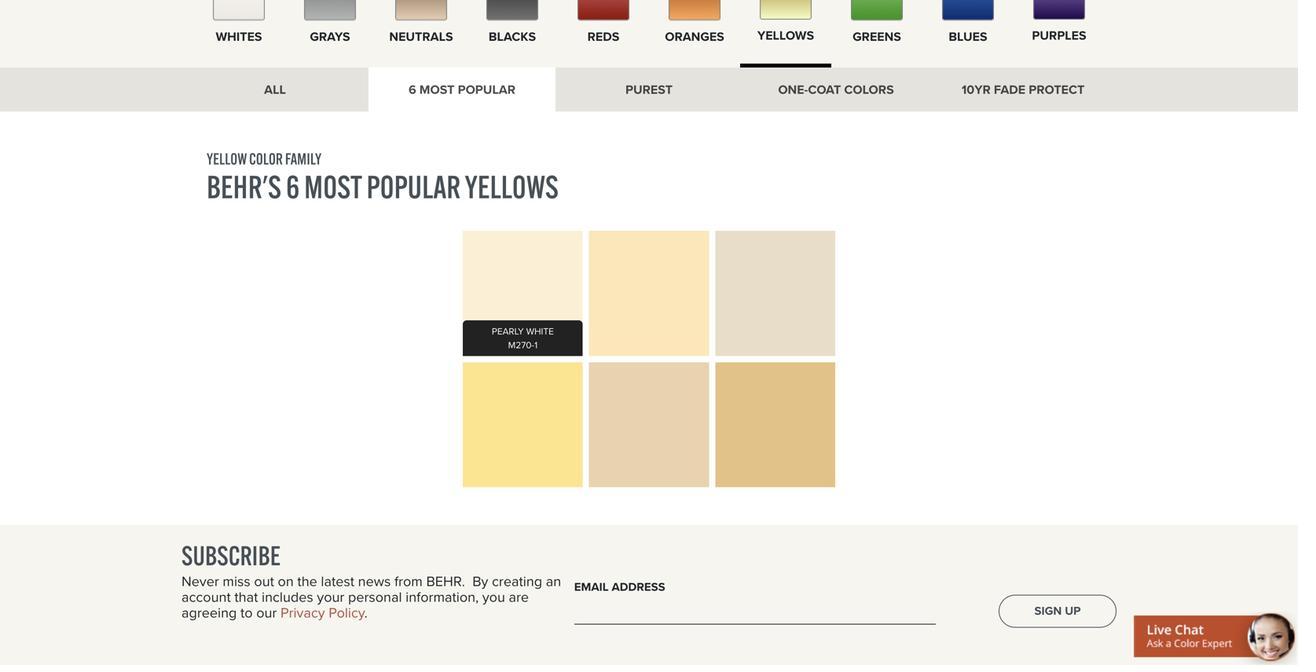 Task type: vqa. For each thing, say whether or not it's contained in the screenshot.
PURPLE on the left top of page
no



Task type: locate. For each thing, give the bounding box(es) containing it.
up
[[1065, 603, 1081, 620]]

6
[[409, 80, 416, 99], [286, 168, 300, 207]]

privacy policy .
[[281, 603, 368, 623]]

red image
[[578, 0, 629, 21]]

email
[[574, 579, 609, 596]]

live chat online image image
[[1134, 611, 1298, 666]]

colors
[[844, 80, 894, 99]]

blacks
[[489, 27, 536, 46]]

popular
[[458, 80, 516, 99]]

never
[[182, 571, 219, 592]]

by
[[472, 571, 488, 592]]

6 right color
[[286, 168, 300, 207]]

miss
[[223, 571, 250, 592]]

purple image
[[1033, 0, 1085, 20]]

all
[[264, 80, 286, 99]]

account
[[182, 587, 231, 608]]

email address
[[574, 579, 665, 596]]

an
[[546, 571, 561, 592]]

neutral image
[[395, 0, 447, 21]]

sign
[[1035, 603, 1062, 620]]

from
[[394, 571, 423, 592]]

information,
[[406, 587, 479, 608]]

6 most popular
[[409, 80, 516, 99]]

one-coat colors
[[778, 80, 894, 99]]

sign up
[[1035, 603, 1081, 620]]

protect
[[1029, 80, 1085, 99]]

whites
[[216, 27, 262, 46]]

6 left the most
[[409, 80, 416, 99]]

greens
[[853, 27, 901, 46]]

includes
[[262, 587, 313, 608]]

address
[[612, 579, 665, 596]]

0 vertical spatial 6
[[409, 80, 416, 99]]

Email Address email field
[[574, 601, 936, 625]]

behr's
[[207, 168, 281, 207]]

10yr fade protect
[[962, 80, 1085, 99]]

green image
[[851, 0, 903, 21]]

1 vertical spatial 6
[[286, 168, 300, 207]]

agreeing
[[182, 603, 237, 623]]

reds
[[588, 27, 619, 46]]

0 horizontal spatial 6
[[286, 168, 300, 207]]

one-
[[778, 80, 808, 99]]

1 horizontal spatial 6
[[409, 80, 416, 99]]

pearly
[[492, 324, 524, 338]]

pearly white m270-1
[[492, 324, 554, 352]]

creating
[[492, 571, 542, 592]]

personal
[[348, 587, 402, 608]]

news
[[358, 571, 391, 592]]

you
[[482, 587, 505, 608]]

yellows
[[757, 26, 814, 45]]

our
[[256, 603, 277, 623]]



Task type: describe. For each thing, give the bounding box(es) containing it.
privacy
[[281, 603, 325, 623]]

m270-
[[508, 338, 534, 352]]

blues
[[949, 27, 987, 46]]

fade
[[994, 80, 1026, 99]]

your
[[317, 587, 344, 608]]

never miss out on the latest news from behr.  by creating an account that includes your personal information, you are agreeing to our
[[182, 571, 561, 623]]

most
[[419, 80, 455, 99]]

family
[[285, 149, 321, 169]]

black image
[[486, 0, 538, 21]]

the
[[297, 571, 317, 592]]

yellow color family behr's 6 most popular yellows
[[207, 149, 559, 207]]

10yr
[[962, 80, 991, 99]]

white image
[[213, 0, 265, 21]]

purples
[[1032, 26, 1086, 45]]

policy
[[329, 603, 364, 623]]

yellow
[[207, 149, 247, 169]]

out
[[254, 571, 274, 592]]

yellows
[[465, 168, 559, 207]]

white
[[526, 324, 554, 338]]

subscribe
[[182, 539, 281, 572]]

coat
[[808, 80, 841, 99]]

6 inside yellow color family behr's 6 most popular yellows
[[286, 168, 300, 207]]

orange image
[[669, 0, 721, 21]]

on
[[278, 571, 294, 592]]

privacy policy link
[[281, 603, 364, 623]]

sign up button
[[999, 595, 1117, 628]]

popular
[[367, 168, 461, 207]]

oranges
[[665, 27, 724, 46]]

latest
[[321, 571, 354, 592]]

purest
[[625, 80, 673, 99]]

1
[[534, 338, 538, 352]]

blue image
[[942, 0, 994, 21]]

to
[[240, 603, 253, 623]]

most
[[304, 168, 362, 207]]

are
[[509, 587, 529, 608]]

color
[[249, 149, 283, 169]]

neutrals
[[389, 27, 453, 46]]

yellow image
[[760, 0, 812, 20]]

grays
[[310, 27, 350, 46]]

gray image
[[304, 0, 356, 21]]

that
[[234, 587, 258, 608]]

.
[[364, 603, 368, 623]]



